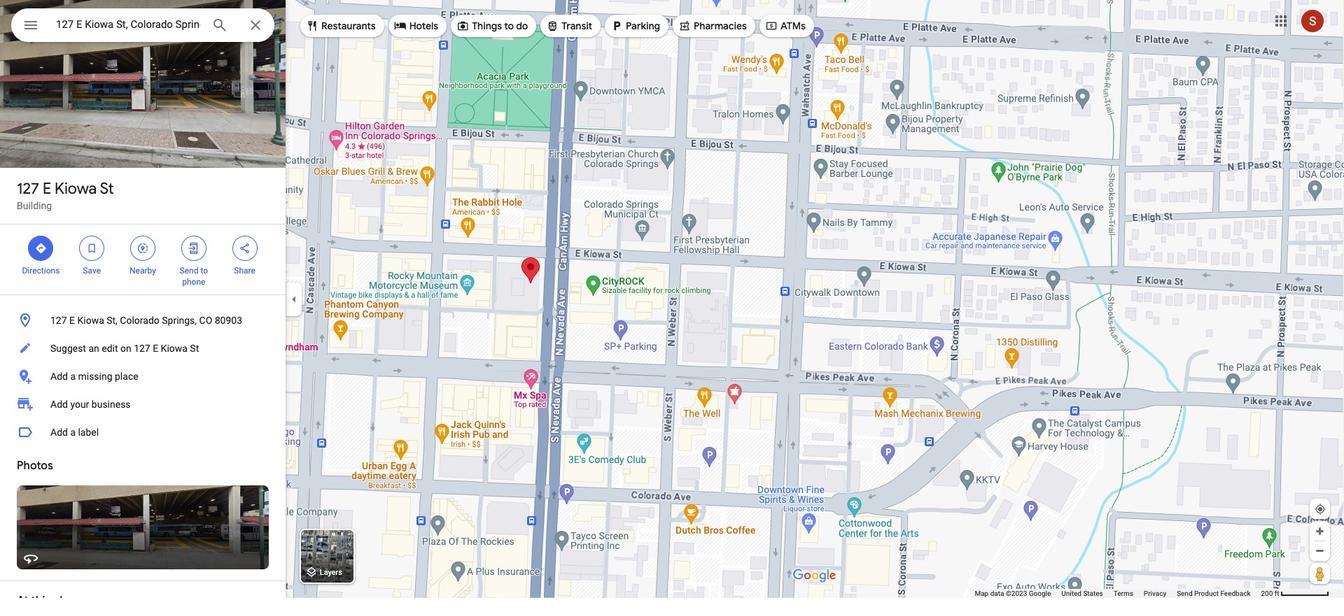 Task type: vqa. For each thing, say whether or not it's contained in the screenshot.


Task type: locate. For each thing, give the bounding box(es) containing it.
1 horizontal spatial 127
[[50, 315, 67, 326]]

e up suggest
[[69, 315, 75, 326]]

1 vertical spatial e
[[69, 315, 75, 326]]

1 add from the top
[[50, 371, 68, 382]]

0 horizontal spatial to
[[201, 266, 208, 276]]

kiowa inside 127 e kiowa st building
[[55, 179, 97, 199]]

a left missing
[[70, 371, 76, 382]]

0 vertical spatial st
[[100, 179, 114, 199]]

127 e kiowa st main content
[[0, 0, 286, 599]]

2 horizontal spatial 127
[[134, 343, 150, 354]]

google maps element
[[0, 0, 1345, 599]]

kiowa inside button
[[77, 315, 104, 326]]

send
[[180, 266, 198, 276], [1177, 590, 1193, 598]]

building
[[17, 200, 52, 211]]

phone
[[182, 277, 205, 287]]

1 horizontal spatial e
[[69, 315, 75, 326]]

united states
[[1062, 590, 1103, 598]]

0 horizontal spatial 127
[[17, 179, 39, 199]]

2 vertical spatial 127
[[134, 343, 150, 354]]

127 inside button
[[50, 315, 67, 326]]

atms
[[781, 20, 806, 32]]

suggest an edit on 127 e kiowa st
[[50, 343, 199, 354]]

1 vertical spatial send
[[1177, 590, 1193, 598]]

suggest
[[50, 343, 86, 354]]

2 vertical spatial e
[[153, 343, 158, 354]]

send for send to phone
[[180, 266, 198, 276]]

0 vertical spatial to
[[504, 20, 514, 32]]

map
[[975, 590, 989, 598]]

0 vertical spatial e
[[43, 179, 51, 199]]

e down 127 e kiowa st, colorado springs, co 80903
[[153, 343, 158, 354]]

1 a from the top
[[70, 371, 76, 382]]


[[239, 241, 251, 256]]

collapse side panel image
[[286, 292, 302, 307]]

1 vertical spatial kiowa
[[77, 315, 104, 326]]

st,
[[107, 315, 118, 326]]

e inside suggest an edit on 127 e kiowa st "button"
[[153, 343, 158, 354]]

kiowa up 
[[55, 179, 97, 199]]

2 add from the top
[[50, 399, 68, 410]]

send inside send to phone
[[180, 266, 198, 276]]

springs,
[[162, 315, 197, 326]]

a for missing
[[70, 371, 76, 382]]

send inside button
[[1177, 590, 1193, 598]]

co
[[199, 315, 212, 326]]

1 vertical spatial a
[[70, 427, 76, 438]]

data
[[991, 590, 1005, 598]]

add a missing place
[[50, 371, 138, 382]]

0 horizontal spatial st
[[100, 179, 114, 199]]

 pharmacies
[[679, 18, 747, 34]]

2 horizontal spatial e
[[153, 343, 158, 354]]

e up building
[[43, 179, 51, 199]]

things
[[472, 20, 502, 32]]

2 vertical spatial kiowa
[[161, 343, 188, 354]]

1 vertical spatial 127
[[50, 315, 67, 326]]

send to phone
[[180, 266, 208, 287]]

0 vertical spatial kiowa
[[55, 179, 97, 199]]

127
[[17, 179, 39, 199], [50, 315, 67, 326], [134, 343, 150, 354]]

add left the your
[[50, 399, 68, 410]]

transit
[[562, 20, 593, 32]]

0 horizontal spatial send
[[180, 266, 198, 276]]

st
[[100, 179, 114, 199], [190, 343, 199, 354]]

127 right the on
[[134, 343, 150, 354]]

1 vertical spatial add
[[50, 399, 68, 410]]


[[137, 241, 149, 256]]

0 horizontal spatial e
[[43, 179, 51, 199]]

privacy
[[1144, 590, 1167, 598]]

states
[[1084, 590, 1103, 598]]

footer containing map data ©2023 google
[[975, 590, 1262, 599]]

 transit
[[546, 18, 593, 34]]

a
[[70, 371, 76, 382], [70, 427, 76, 438]]

footer inside google maps element
[[975, 590, 1262, 599]]

0 vertical spatial 127
[[17, 179, 39, 199]]

127 e kiowa st, colorado springs, co 80903
[[50, 315, 242, 326]]

united states button
[[1062, 590, 1103, 599]]

zoom out image
[[1315, 546, 1326, 557]]

terms
[[1114, 590, 1134, 598]]


[[457, 18, 469, 34]]

privacy button
[[1144, 590, 1167, 599]]

e inside 127 e kiowa st building
[[43, 179, 51, 199]]

127 e kiowa st building
[[17, 179, 114, 211]]

map data ©2023 google
[[975, 590, 1051, 598]]

e inside 127 e kiowa st, colorado springs, co 80903 button
[[69, 315, 75, 326]]

add a label
[[50, 427, 99, 438]]

add your business link
[[0, 391, 286, 419]]


[[394, 18, 407, 34]]

127 for st,
[[50, 315, 67, 326]]

kiowa left st,
[[77, 315, 104, 326]]

kiowa
[[55, 179, 97, 199], [77, 315, 104, 326], [161, 343, 188, 354]]

80903
[[215, 315, 242, 326]]

to
[[504, 20, 514, 32], [201, 266, 208, 276]]

1 horizontal spatial send
[[1177, 590, 1193, 598]]

a left label
[[70, 427, 76, 438]]

2 a from the top
[[70, 427, 76, 438]]

footer
[[975, 590, 1262, 599]]


[[306, 18, 319, 34]]

 hotels
[[394, 18, 438, 34]]

127 inside 127 e kiowa st building
[[17, 179, 39, 199]]

add left label
[[50, 427, 68, 438]]

2 vertical spatial add
[[50, 427, 68, 438]]

 button
[[11, 8, 50, 45]]

None field
[[56, 16, 200, 33]]


[[679, 18, 691, 34]]

1 horizontal spatial to
[[504, 20, 514, 32]]

1 vertical spatial st
[[190, 343, 199, 354]]

3 add from the top
[[50, 427, 68, 438]]

send up phone
[[180, 266, 198, 276]]

share
[[234, 266, 256, 276]]

e
[[43, 179, 51, 199], [69, 315, 75, 326], [153, 343, 158, 354]]

send for send product feedback
[[1177, 590, 1193, 598]]

127 up building
[[17, 179, 39, 199]]

0 vertical spatial send
[[180, 266, 198, 276]]

127 up suggest
[[50, 315, 67, 326]]

restaurants
[[321, 20, 376, 32]]

add your business
[[50, 399, 131, 410]]

google account: sheryl atherton  
(sheryl.atherton@adept.ai) image
[[1302, 10, 1324, 32]]

kiowa for st
[[55, 179, 97, 199]]

add for add a label
[[50, 427, 68, 438]]

place
[[115, 371, 138, 382]]

photos
[[17, 459, 53, 473]]

add down suggest
[[50, 371, 68, 382]]

127 inside "button"
[[134, 343, 150, 354]]


[[546, 18, 559, 34]]

add
[[50, 371, 68, 382], [50, 399, 68, 410], [50, 427, 68, 438]]

1 horizontal spatial st
[[190, 343, 199, 354]]

1 vertical spatial to
[[201, 266, 208, 276]]

0 vertical spatial a
[[70, 371, 76, 382]]

do
[[516, 20, 528, 32]]

200 ft button
[[1262, 590, 1330, 598]]

send left product
[[1177, 590, 1193, 598]]

kiowa down springs,
[[161, 343, 188, 354]]

0 vertical spatial add
[[50, 371, 68, 382]]

to left 'do'
[[504, 20, 514, 32]]

to up phone
[[201, 266, 208, 276]]



Task type: describe. For each thing, give the bounding box(es) containing it.
colorado
[[120, 315, 160, 326]]

kiowa inside "button"
[[161, 343, 188, 354]]

layers
[[320, 569, 342, 578]]


[[86, 241, 98, 256]]

 search field
[[11, 8, 275, 45]]

save
[[83, 266, 101, 276]]

hotels
[[409, 20, 438, 32]]

show street view coverage image
[[1310, 564, 1331, 585]]

200 ft
[[1262, 590, 1280, 598]]

united
[[1062, 590, 1082, 598]]

google
[[1029, 590, 1051, 598]]

ft
[[1275, 590, 1280, 598]]

missing
[[78, 371, 112, 382]]

business
[[92, 399, 131, 410]]

actions for 127 e kiowa st region
[[0, 225, 286, 295]]

add a missing place button
[[0, 363, 286, 391]]

 restaurants
[[306, 18, 376, 34]]

an
[[89, 343, 99, 354]]


[[22, 15, 39, 35]]

zoom in image
[[1315, 527, 1326, 537]]

127 E Kiowa St, Colorado Springs, CO 80903 field
[[11, 8, 275, 42]]

a for label
[[70, 427, 76, 438]]

send product feedback
[[1177, 590, 1251, 598]]

st inside 127 e kiowa st building
[[100, 179, 114, 199]]

nearby
[[130, 266, 156, 276]]


[[765, 18, 778, 34]]

label
[[78, 427, 99, 438]]

 atms
[[765, 18, 806, 34]]


[[35, 241, 47, 256]]

edit
[[102, 343, 118, 354]]

 things to do
[[457, 18, 528, 34]]

none field inside the 127 e kiowa st, colorado springs, co 80903 field
[[56, 16, 200, 33]]


[[188, 241, 200, 256]]

st inside suggest an edit on 127 e kiowa st "button"
[[190, 343, 199, 354]]

pharmacies
[[694, 20, 747, 32]]

directions
[[22, 266, 60, 276]]

parking
[[626, 20, 660, 32]]

feedback
[[1221, 590, 1251, 598]]

e for st,
[[69, 315, 75, 326]]

product
[[1195, 590, 1219, 598]]

your
[[70, 399, 89, 410]]

kiowa for st,
[[77, 315, 104, 326]]

127 e kiowa st, colorado springs, co 80903 button
[[0, 307, 286, 335]]

terms button
[[1114, 590, 1134, 599]]

suggest an edit on 127 e kiowa st button
[[0, 335, 286, 363]]

to inside send to phone
[[201, 266, 208, 276]]

show your location image
[[1314, 504, 1327, 516]]

©2023
[[1006, 590, 1028, 598]]

200
[[1262, 590, 1273, 598]]

e for st
[[43, 179, 51, 199]]

add a label button
[[0, 419, 286, 447]]

to inside  things to do
[[504, 20, 514, 32]]

127 for st
[[17, 179, 39, 199]]


[[611, 18, 623, 34]]

 parking
[[611, 18, 660, 34]]

on
[[120, 343, 131, 354]]

add for add your business
[[50, 399, 68, 410]]

add for add a missing place
[[50, 371, 68, 382]]

send product feedback button
[[1177, 590, 1251, 599]]



